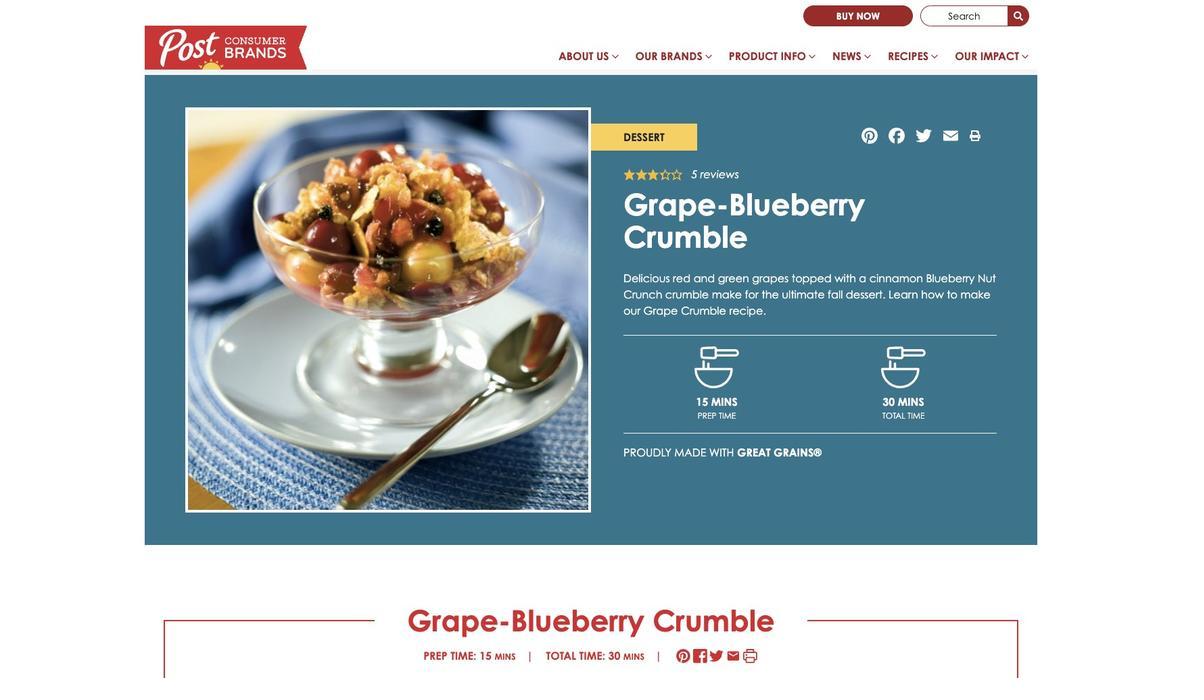 Task type: locate. For each thing, give the bounding box(es) containing it.
fall
[[828, 288, 843, 301]]

with right made
[[709, 446, 734, 460]]

2 vertical spatial blueberry
[[511, 603, 645, 639]]

2 time: from the left
[[579, 650, 605, 663]]

search image
[[1014, 12, 1023, 22]]

mins inside total time: 30 mins
[[623, 652, 645, 662]]

time: for prep
[[450, 650, 476, 663]]

0 horizontal spatial time
[[719, 411, 736, 421]]

dessert
[[624, 131, 665, 144]]

prep
[[423, 650, 447, 663]]

5 reviews
[[691, 168, 739, 181]]

time:
[[450, 650, 476, 663], [579, 650, 605, 663]]

our
[[624, 304, 640, 318]]

with inside delicious red and green grapes topped with a cinnamon blueberry nut crunch crumble make for the ultimate fall dessert. learn how to make our grape crumble recipe.
[[835, 272, 856, 285]]

blueberry inside delicious red and green grapes topped with a cinnamon blueberry nut crunch crumble make for the ultimate fall dessert. learn how to make our grape crumble recipe.
[[926, 272, 975, 285]]

crumble
[[624, 219, 748, 255], [681, 304, 726, 318], [653, 603, 775, 639]]

time inside 15 mins prep time
[[719, 411, 736, 421]]

us
[[596, 49, 609, 63]]

15
[[696, 395, 708, 409], [479, 650, 492, 663]]

stand mixer icon image
[[695, 347, 739, 389], [881, 347, 926, 389]]

our brands
[[635, 49, 702, 63]]

time right the total at bottom
[[908, 411, 925, 421]]

crumble inside delicious red and green grapes topped with a cinnamon blueberry nut crunch crumble make for the ultimate fall dessert. learn how to make our grape crumble recipe.
[[681, 304, 726, 318]]

30
[[883, 395, 895, 409], [608, 650, 620, 663]]

1 vertical spatial 30
[[608, 650, 620, 663]]

product info link
[[721, 43, 824, 75]]

grape- up prep time: 15 mins
[[407, 603, 511, 639]]

time right prep
[[719, 411, 736, 421]]

time for 30 mins
[[908, 411, 925, 421]]

grape-blueberry crumble down reviews
[[624, 187, 865, 255]]

0 vertical spatial with
[[835, 272, 856, 285]]

product info
[[729, 49, 806, 63]]

news link
[[824, 43, 880, 75]]

grape-blueberry crumble up total time: 30 mins
[[407, 603, 775, 639]]

info
[[781, 49, 806, 63]]

buy now menu item
[[803, 5, 913, 26]]

menu
[[550, 43, 1037, 75]]

our for our impact
[[955, 49, 977, 63]]

0 horizontal spatial make
[[712, 288, 742, 301]]

red
[[673, 272, 691, 285]]

stand mixer icon image up 30 mins total time
[[881, 347, 926, 389]]

2 time from the left
[[908, 411, 925, 421]]

a
[[859, 272, 866, 285]]

blueberry
[[729, 187, 865, 222], [926, 272, 975, 285], [511, 603, 645, 639]]

1 horizontal spatial with
[[835, 272, 856, 285]]

time for 15 mins
[[719, 411, 736, 421]]

None search field
[[920, 5, 1029, 26]]

1 horizontal spatial our
[[955, 49, 977, 63]]

0 horizontal spatial grape-
[[407, 603, 511, 639]]

grape- down rate this recipe 5 out of 5 stars image on the top of the page
[[624, 187, 729, 222]]

print image
[[970, 131, 981, 142]]

made
[[674, 446, 706, 460]]

1 our from the left
[[635, 49, 658, 63]]

and
[[694, 272, 715, 285]]

our left impact
[[955, 49, 977, 63]]

with
[[835, 272, 856, 285], [709, 446, 734, 460]]

1 horizontal spatial grape-
[[624, 187, 729, 222]]

30 right total
[[608, 650, 620, 663]]

great grains® link
[[737, 446, 822, 460]]

our
[[635, 49, 658, 63], [955, 49, 977, 63]]

1 vertical spatial blueberry
[[926, 272, 975, 285]]

0 vertical spatial 15
[[696, 395, 708, 409]]

cinnamon
[[869, 272, 923, 285]]

0 horizontal spatial with
[[709, 446, 734, 460]]

0 horizontal spatial stand mixer icon image
[[695, 347, 739, 389]]

0 vertical spatial 30
[[883, 395, 895, 409]]

1 horizontal spatial time
[[908, 411, 925, 421]]

time: right total
[[579, 650, 605, 663]]

our left brands
[[635, 49, 658, 63]]

5
[[691, 168, 697, 181]]

0 vertical spatial grape-
[[624, 187, 729, 222]]

grape nuts grape crumble recipe image
[[185, 108, 591, 513]]

delicious
[[624, 272, 670, 285]]

stand mixer icon image for 30
[[881, 347, 926, 389]]

about
[[559, 49, 593, 63]]

15 up prep
[[696, 395, 708, 409]]

rate this recipe 2 out of 5 stars image
[[635, 169, 647, 181]]

our impact link
[[947, 43, 1037, 75]]

0 vertical spatial crumble
[[624, 219, 748, 255]]

buy now
[[836, 10, 880, 22]]

time inside 30 mins total time
[[908, 411, 925, 421]]

nut
[[978, 272, 996, 285]]

mins
[[711, 395, 738, 409], [898, 395, 924, 409], [495, 652, 516, 662], [623, 652, 645, 662]]

crunch
[[624, 288, 662, 301]]

15 right prep
[[479, 650, 492, 663]]

30 up the total at bottom
[[883, 395, 895, 409]]

crumble inside grape-blueberry crumble
[[624, 219, 748, 255]]

stand mixer icon image up 15 mins prep time
[[695, 347, 739, 389]]

0 horizontal spatial time:
[[450, 650, 476, 663]]

2 vertical spatial crumble
[[653, 603, 775, 639]]

dessert.
[[846, 288, 886, 301]]

1 horizontal spatial 30
[[883, 395, 895, 409]]

with left the a
[[835, 272, 856, 285]]

1 horizontal spatial stand mixer icon image
[[881, 347, 926, 389]]

0 vertical spatial blueberry
[[729, 187, 865, 222]]

1 time from the left
[[719, 411, 736, 421]]

reviews
[[700, 168, 739, 181]]

0 horizontal spatial our
[[635, 49, 658, 63]]

2 stand mixer icon image from the left
[[881, 347, 926, 389]]

rate this recipe 3 out of 5 stars image
[[647, 169, 659, 181]]

1 horizontal spatial blueberry
[[729, 187, 865, 222]]

our impact
[[955, 49, 1019, 63]]

our for our brands
[[635, 49, 658, 63]]

rate this recipe 1 out of 5 stars image
[[624, 169, 635, 181]]

make down "green"
[[712, 288, 742, 301]]

1 horizontal spatial time:
[[579, 650, 605, 663]]

topped
[[792, 272, 832, 285]]

2 our from the left
[[955, 49, 977, 63]]

0 horizontal spatial 15
[[479, 650, 492, 663]]

1 horizontal spatial make
[[961, 288, 991, 301]]

make
[[712, 288, 742, 301], [961, 288, 991, 301]]

0 horizontal spatial 30
[[608, 650, 620, 663]]

recipes
[[888, 49, 929, 63]]

time
[[719, 411, 736, 421], [908, 411, 925, 421]]

total time: 30 mins
[[546, 650, 645, 663]]

grape-
[[624, 187, 729, 222], [407, 603, 511, 639]]

green
[[718, 272, 749, 285]]

1 vertical spatial 15
[[479, 650, 492, 663]]

time: right prep
[[450, 650, 476, 663]]

1 horizontal spatial 15
[[696, 395, 708, 409]]

2 horizontal spatial blueberry
[[926, 272, 975, 285]]

Search text field
[[920, 5, 1008, 26]]

grapes
[[752, 272, 789, 285]]

1 stand mixer icon image from the left
[[695, 347, 739, 389]]

rate this recipe 4 out of 5 stars image
[[659, 169, 671, 181]]

1 time: from the left
[[450, 650, 476, 663]]

make down 'nut'
[[961, 288, 991, 301]]

1 vertical spatial crumble
[[681, 304, 726, 318]]

grape-blueberry crumble
[[624, 187, 865, 255], [407, 603, 775, 639]]



Task type: describe. For each thing, give the bounding box(es) containing it.
post consumer brands image
[[145, 26, 307, 70]]

prep time: 15 mins
[[423, 650, 516, 663]]

rate this recipe 5 out of 5 stars image
[[671, 169, 683, 181]]

recipe.
[[729, 304, 766, 318]]

mins inside prep time: 15 mins
[[495, 652, 516, 662]]

grape
[[643, 304, 678, 318]]

delicious red and green grapes topped with a cinnamon blueberry nut crunch crumble make for the ultimate fall dessert. learn how to make our grape crumble recipe.
[[624, 272, 996, 318]]

crumble
[[665, 288, 709, 301]]

ultimate
[[782, 288, 825, 301]]

grape- inside grape-blueberry crumble
[[624, 187, 729, 222]]

impact
[[980, 49, 1019, 63]]

1 vertical spatial grape-
[[407, 603, 511, 639]]

recipes link
[[880, 43, 947, 75]]

stand mixer icon image for 15
[[695, 347, 739, 389]]

1 vertical spatial with
[[709, 446, 734, 460]]

proudly made with great grains®
[[624, 446, 822, 460]]

product
[[729, 49, 778, 63]]

1 make from the left
[[712, 288, 742, 301]]

30 inside 30 mins total time
[[883, 395, 895, 409]]

the
[[762, 288, 779, 301]]

for
[[745, 288, 759, 301]]

menu containing about us
[[550, 43, 1037, 75]]

0 horizontal spatial blueberry
[[511, 603, 645, 639]]

buy now link
[[803, 5, 913, 26]]

total
[[546, 650, 576, 663]]

our brands link
[[627, 43, 721, 75]]

0 vertical spatial grape-blueberry crumble
[[624, 187, 865, 255]]

prep
[[698, 411, 717, 421]]

now
[[856, 10, 880, 22]]

how
[[921, 288, 944, 301]]

total
[[882, 411, 905, 421]]

30 mins total time
[[882, 395, 925, 421]]

15 inside 15 mins prep time
[[696, 395, 708, 409]]

2 make from the left
[[961, 288, 991, 301]]

about us link
[[550, 43, 627, 75]]

15 mins prep time
[[696, 395, 738, 421]]

mins inside 15 mins prep time
[[711, 395, 738, 409]]

proudly
[[624, 446, 671, 460]]

news
[[833, 49, 862, 63]]

learn
[[889, 288, 918, 301]]

great
[[737, 446, 771, 460]]

grains®
[[774, 446, 822, 460]]

brands
[[661, 49, 702, 63]]

time: for total
[[579, 650, 605, 663]]

buy
[[836, 10, 854, 22]]

mins inside 30 mins total time
[[898, 395, 924, 409]]

to
[[947, 288, 958, 301]]

1 vertical spatial grape-blueberry crumble
[[407, 603, 775, 639]]

blueberry inside grape-blueberry crumble
[[729, 187, 865, 222]]

about us
[[559, 49, 609, 63]]



Task type: vqa. For each thing, say whether or not it's contained in the screenshot.
the All
no



